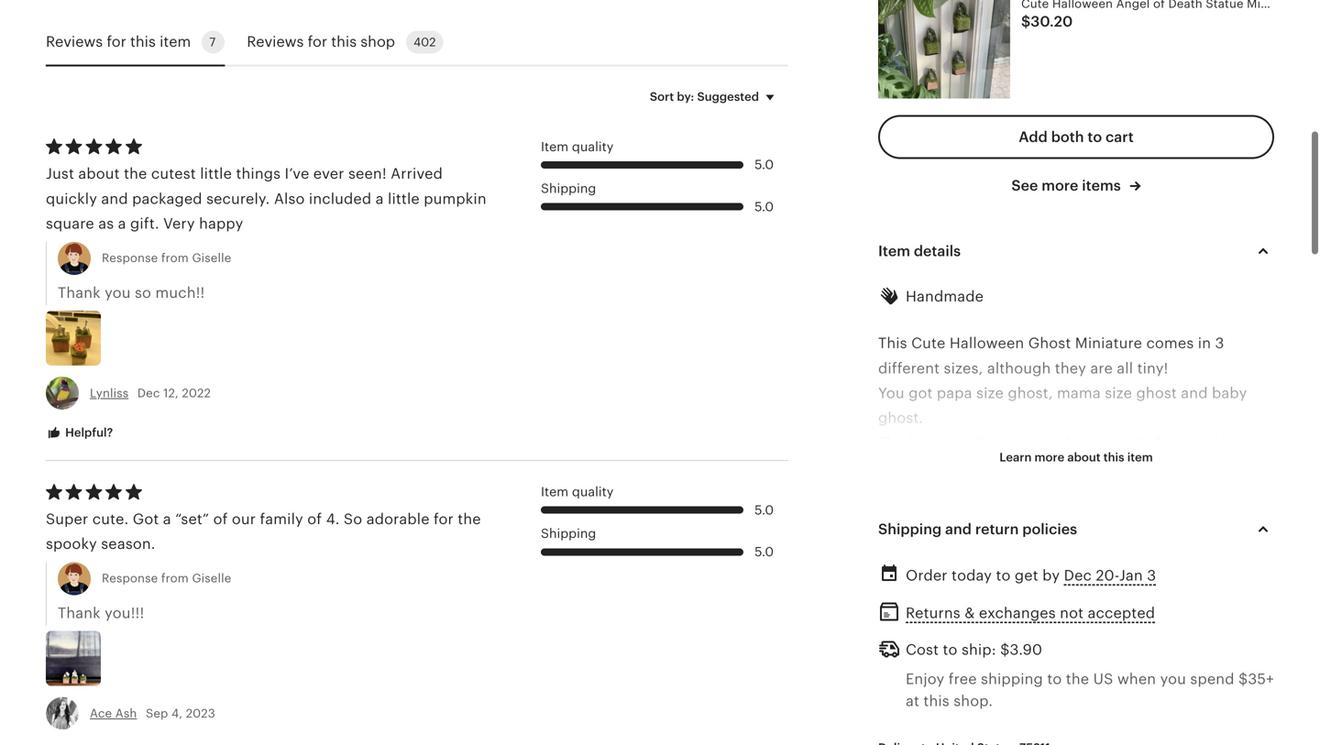 Task type: describe. For each thing, give the bounding box(es) containing it.
lynliss
[[90, 386, 129, 400]]

family
[[260, 511, 303, 528]]

1 horizontal spatial dec
[[1064, 568, 1092, 584]]

keep
[[939, 460, 973, 477]]

you!!!
[[105, 605, 144, 622]]

cube.
[[1088, 435, 1128, 452]]

a left "gift."
[[118, 216, 126, 232]]

ghost
[[1137, 385, 1177, 402]]

returns & exchanges not accepted
[[906, 605, 1156, 622]]

little down arrived
[[388, 191, 420, 207]]

cost
[[906, 642, 939, 659]]

2 vertical spatial you
[[1028, 660, 1054, 676]]

"set"
[[175, 511, 209, 528]]

item for super cute. got a "set" of our family of 4. so adorable for the spooky season.
[[541, 485, 569, 499]]

mama
[[1057, 385, 1101, 402]]

little up securely.
[[200, 166, 232, 182]]

shipping for just about the cutest little things i've ever seen! arrived quickly and packaged securely. also included a little pumpkin square as a gift. very happy
[[541, 181, 596, 196]]

item details button
[[862, 229, 1291, 273]]

sort by: suggested button
[[636, 77, 795, 116]]

good
[[879, 460, 916, 477]]

3.90
[[1010, 642, 1043, 659]]

ghost,
[[1008, 385, 1053, 402]]

add
[[1019, 129, 1048, 145]]

hangings
[[879, 685, 945, 701]]

shop. inside enjoy free shipping to the us when you spend $35+ at this shop.
[[954, 693, 993, 710]]

exchanges
[[979, 605, 1056, 622]]

quality for super cute. got a "set" of our family of 4. so adorable for the spooky season.
[[572, 485, 614, 499]]

2022
[[182, 386, 211, 400]]

to inside button
[[1088, 129, 1103, 145]]

item inside dropdown button
[[1128, 451, 1153, 465]]

sizes,
[[944, 360, 984, 377]]

3 5.0 from the top
[[755, 503, 774, 518]]

$35+
[[1239, 671, 1275, 688]]

this
[[879, 335, 908, 352]]

2023
[[186, 707, 215, 721]]

1"
[[974, 435, 986, 452]]

1 is from the left
[[947, 435, 958, 452]]

the inside just about the cutest little things i've ever seen! arrived quickly and packaged securely. also included a little pumpkin square as a gift. very happy
[[124, 166, 147, 182]]

the right or
[[1164, 560, 1187, 576]]

you inside enjoy free shipping to the us when you spend $35+ at this shop.
[[1161, 671, 1187, 688]]

reviews for reviews for this shop
[[247, 34, 304, 50]]

unless
[[1208, 635, 1254, 651]]

12,
[[163, 386, 179, 400]]

spend
[[1191, 671, 1235, 688]]

return
[[976, 521, 1019, 538]]

try
[[955, 560, 974, 576]]

the inside you will receive a 3d printed random color wall hanging. prices are for each item individually, unless otherwise specified. you can buy additional wall hangings on the shop.
[[971, 685, 994, 701]]

are inside you will receive a 3d printed random color wall hanging. prices are for each item individually, unless otherwise specified. you can buy additional wall hangings on the shop.
[[993, 635, 1016, 651]]

wood
[[1180, 435, 1219, 452]]

the
[[879, 435, 905, 452]]

reviews for reviews for this item
[[46, 34, 103, 50]]

each
[[1044, 635, 1079, 651]]

a inside the super cute. got a "set" of our family of 4. so adorable for the spooky season.
[[163, 511, 171, 528]]

enjoy
[[906, 671, 945, 688]]

response for you!!!
[[102, 572, 158, 586]]

lynliss link
[[90, 386, 129, 400]]

30.20
[[1031, 13, 1073, 30]]

suggested
[[697, 90, 759, 103]]

the down "these"
[[879, 560, 902, 576]]

get
[[1015, 568, 1039, 584]]

giselle for thank you!!!
[[192, 572, 231, 586]]

sep
[[146, 707, 168, 721]]

learn
[[1000, 451, 1032, 465]]

free
[[949, 671, 977, 688]]

to down if
[[1094, 485, 1108, 501]]

and
[[1071, 460, 1100, 477]]

although
[[988, 360, 1051, 377]]

4 5.0 from the top
[[755, 545, 774, 559]]

square inside just about the cutest little things i've ever seen! arrived quickly and packaged securely. also included a little pumpkin square as a gift. very happy
[[46, 216, 94, 232]]

spooky
[[46, 536, 97, 553]]

random
[[1086, 610, 1141, 626]]

securely.
[[206, 191, 270, 207]]

can
[[1058, 660, 1084, 676]]

and inside this cute halloween ghost miniature comes in 3 different sizes, although they are all tiny! you got papa size ghost, mama size ghost and baby ghost. the base is a 1" square cedar cube. cedar wood is good to keep moths away! and if that doesn't work, let these little ghosts scare them to death!
[[1181, 385, 1208, 402]]

thank for thank you!!!
[[58, 605, 101, 622]]

quickly
[[46, 191, 97, 207]]

individually,
[[1119, 635, 1204, 651]]

details
[[914, 243, 961, 260]]

ghost
[[1029, 335, 1072, 352]]

in inside these work wonderfully as little halloween accents for the home, try them near a window or in the bookshelf.
[[1147, 560, 1160, 576]]

and inside dropdown button
[[946, 521, 972, 538]]

giselle for thank you so much!!
[[192, 251, 231, 265]]

cutest
[[151, 166, 196, 182]]

printed
[[1029, 610, 1082, 626]]

response from giselle for you!!!
[[102, 572, 231, 586]]

cost to ship: $ 3.90
[[906, 642, 1043, 659]]

2 5.0 from the top
[[755, 199, 774, 214]]

cute.
[[92, 511, 129, 528]]

moths
[[977, 460, 1022, 477]]

&
[[965, 605, 975, 622]]

by:
[[677, 90, 695, 103]]

to inside enjoy free shipping to the us when you spend $35+ at this shop.
[[1048, 671, 1062, 688]]

us
[[1094, 671, 1114, 688]]

to left get
[[996, 568, 1011, 584]]

additional
[[1119, 660, 1190, 676]]

ship:
[[962, 642, 997, 659]]

shipping inside dropdown button
[[879, 521, 942, 538]]

1 vertical spatial 3
[[1147, 568, 1157, 584]]

super cute. got a "set" of our family of 4. so adorable for the spooky season.
[[46, 511, 481, 553]]

or
[[1127, 560, 1142, 576]]

0 vertical spatial wall
[[1186, 610, 1215, 626]]

arrived
[[391, 166, 443, 182]]

returns & exchanges not accepted button
[[906, 600, 1156, 627]]

gift.
[[130, 216, 159, 232]]

square inside this cute halloween ghost miniature comes in 3 different sizes, although they are all tiny! you got papa size ghost, mama size ghost and baby ghost. the base is a 1" square cedar cube. cedar wood is good to keep moths away! and if that doesn't work, let these little ghosts scare them to death!
[[990, 435, 1039, 452]]

shipping for super cute. got a "set" of our family of 4. so adorable for the spooky season.
[[541, 527, 596, 541]]

that
[[1117, 460, 1146, 477]]

a inside these work wonderfully as little halloween accents for the home, try them near a window or in the bookshelf.
[[1055, 560, 1064, 576]]

ace
[[90, 707, 112, 721]]

3d
[[1006, 610, 1025, 626]]

bookshelf.
[[1191, 560, 1265, 576]]

adorable
[[367, 511, 430, 528]]

item inside you will receive a 3d printed random color wall hanging. prices are for each item individually, unless otherwise specified. you can buy additional wall hangings on the shop.
[[1083, 635, 1115, 651]]

buy
[[1088, 660, 1115, 676]]

to down base
[[920, 460, 935, 477]]

window
[[1068, 560, 1123, 576]]

see more items link
[[1012, 176, 1141, 196]]

enjoy free shipping to the us when you spend $35+ at this shop.
[[906, 671, 1275, 710]]

papa
[[937, 385, 973, 402]]

these
[[879, 485, 918, 501]]

are inside this cute halloween ghost miniature comes in 3 different sizes, although they are all tiny! you got papa size ghost, mama size ghost and baby ghost. the base is a 1" square cedar cube. cedar wood is good to keep moths away! and if that doesn't work, let these little ghosts scare them to death!
[[1091, 360, 1113, 377]]

1 vertical spatial wall
[[1194, 660, 1222, 676]]

0 horizontal spatial $
[[1001, 642, 1010, 659]]

0 horizontal spatial item
[[160, 34, 191, 50]]

prices
[[946, 635, 989, 651]]



Task type: vqa. For each thing, say whether or not it's contained in the screenshot.
color
yes



Task type: locate. For each thing, give the bounding box(es) containing it.
a right near
[[1055, 560, 1064, 576]]

3 inside this cute halloween ghost miniature comes in 3 different sizes, although they are all tiny! you got papa size ghost, mama size ghost and baby ghost. the base is a 1" square cedar cube. cedar wood is good to keep moths away! and if that doesn't work, let these little ghosts scare them to death!
[[1216, 335, 1225, 352]]

the
[[124, 166, 147, 182], [458, 511, 481, 528], [879, 560, 902, 576], [1164, 560, 1187, 576], [1066, 671, 1090, 688], [971, 685, 994, 701]]

0 vertical spatial you
[[879, 385, 905, 402]]

comes
[[1147, 335, 1194, 352]]

wall down the "unless"
[[1194, 660, 1222, 676]]

about inside just about the cutest little things i've ever seen! arrived quickly and packaged securely. also included a little pumpkin square as a gift. very happy
[[78, 166, 120, 182]]

from down very
[[161, 251, 189, 265]]

items
[[1082, 178, 1121, 194]]

from down "set" in the bottom left of the page
[[161, 572, 189, 586]]

season.
[[101, 536, 156, 553]]

from for thank you!!!
[[161, 572, 189, 586]]

you left will
[[879, 610, 905, 626]]

baby
[[1212, 385, 1248, 402]]

response from giselle down season.
[[102, 572, 231, 586]]

super
[[46, 511, 88, 528]]

let
[[1249, 460, 1268, 477]]

this left 7
[[130, 34, 156, 50]]

2 vertical spatial and
[[946, 521, 972, 538]]

see more items
[[1012, 178, 1125, 194]]

halloween up or
[[1108, 535, 1183, 551]]

cute halloween angel of death statue mini x1, ghostly spooky decor, window & wall hanging halloween décor, cemetery diorama death's kiss image
[[879, 0, 1011, 99]]

a right got
[[163, 511, 171, 528]]

1 vertical spatial response
[[102, 572, 158, 586]]

packaged
[[132, 191, 202, 207]]

thank up view details of this review photo by lynliss
[[58, 285, 101, 301]]

2 vertical spatial item
[[541, 485, 569, 499]]

hanging.
[[879, 635, 942, 651]]

1 horizontal spatial is
[[1223, 435, 1235, 452]]

0 horizontal spatial size
[[977, 385, 1004, 402]]

the right 'adorable'
[[458, 511, 481, 528]]

2 horizontal spatial and
[[1181, 385, 1208, 402]]

view details of this review photo by lynliss image
[[46, 311, 101, 366]]

1 vertical spatial $
[[1001, 642, 1010, 659]]

1 vertical spatial dec
[[1064, 568, 1092, 584]]

size right papa
[[977, 385, 1004, 402]]

2 horizontal spatial item
[[1128, 451, 1153, 465]]

item inside dropdown button
[[879, 243, 911, 260]]

0 vertical spatial square
[[46, 216, 94, 232]]

item quality for just about the cutest little things i've ever seen! arrived quickly and packaged securely. also included a little pumpkin square as a gift. very happy
[[541, 139, 614, 154]]

in
[[1198, 335, 1212, 352], [1147, 560, 1160, 576]]

0 horizontal spatial halloween
[[950, 335, 1025, 352]]

the inside the super cute. got a "set" of our family of 4. so adorable for the spooky season.
[[458, 511, 481, 528]]

for inside you will receive a 3d printed random color wall hanging. prices are for each item individually, unless otherwise specified. you can buy additional wall hangings on the shop.
[[1020, 635, 1040, 651]]

0 vertical spatial item
[[160, 34, 191, 50]]

about
[[78, 166, 120, 182], [1068, 451, 1101, 465]]

0 vertical spatial dec
[[137, 386, 160, 400]]

little
[[200, 166, 232, 182], [388, 191, 420, 207], [922, 485, 954, 501], [1072, 535, 1104, 551]]

1 vertical spatial more
[[1035, 451, 1065, 465]]

ash
[[115, 707, 137, 721]]

response from giselle down very
[[102, 251, 231, 265]]

0 vertical spatial are
[[1091, 360, 1113, 377]]

and left baby
[[1181, 385, 1208, 402]]

all
[[1117, 360, 1134, 377]]

little inside these work wonderfully as little halloween accents for the home, try them near a window or in the bookshelf.
[[1072, 535, 1104, 551]]

you up ghost.
[[879, 385, 905, 402]]

you right when
[[1161, 671, 1187, 688]]

both
[[1052, 129, 1084, 145]]

so
[[135, 285, 151, 301]]

the left cutest
[[124, 166, 147, 182]]

1 thank from the top
[[58, 285, 101, 301]]

got
[[133, 511, 159, 528]]

1 vertical spatial item quality
[[541, 485, 614, 499]]

included
[[309, 191, 372, 207]]

a left 3d
[[993, 610, 1002, 626]]

they
[[1055, 360, 1087, 377]]

402
[[414, 35, 436, 49]]

dec right by
[[1064, 568, 1092, 584]]

quality for just about the cutest little things i've ever seen! arrived quickly and packaged securely. also included a little pumpkin square as a gift. very happy
[[572, 139, 614, 154]]

1 vertical spatial as
[[1053, 535, 1068, 551]]

from
[[161, 251, 189, 265], [161, 572, 189, 586]]

1 horizontal spatial of
[[307, 511, 322, 528]]

for inside the super cute. got a "set" of our family of 4. so adorable for the spooky season.
[[434, 511, 454, 528]]

dec
[[137, 386, 160, 400], [1064, 568, 1092, 584]]

1 vertical spatial halloween
[[1108, 535, 1183, 551]]

0 horizontal spatial of
[[213, 511, 228, 528]]

tab list
[[46, 20, 789, 66]]

0 horizontal spatial in
[[1147, 560, 1160, 576]]

you will receive a 3d printed random color wall hanging. prices are for each item individually, unless otherwise specified. you can buy additional wall hangings on the shop.
[[879, 610, 1254, 701]]

0 horizontal spatial them
[[979, 560, 1015, 576]]

of left 4.
[[307, 511, 322, 528]]

halloween inside this cute halloween ghost miniature comes in 3 different sizes, although they are all tiny! you got papa size ghost, mama size ghost and baby ghost. the base is a 1" square cedar cube. cedar wood is good to keep moths away! and if that doesn't work, let these little ghosts scare them to death!
[[950, 335, 1025, 352]]

1 giselle from the top
[[192, 251, 231, 265]]

more for learn
[[1035, 451, 1065, 465]]

ace ash sep 4, 2023
[[90, 707, 215, 721]]

1 vertical spatial quality
[[572, 485, 614, 499]]

them down and
[[1053, 485, 1090, 501]]

$
[[1022, 13, 1031, 30], [1001, 642, 1010, 659]]

2 reviews from the left
[[247, 34, 304, 50]]

you left 'so'
[[105, 285, 131, 301]]

tab list containing reviews for this item
[[46, 20, 789, 66]]

you down 3.90
[[1028, 660, 1054, 676]]

from for thank you so much!!
[[161, 251, 189, 265]]

20-
[[1096, 568, 1120, 584]]

0 vertical spatial as
[[98, 216, 114, 232]]

item
[[160, 34, 191, 50], [1128, 451, 1153, 465], [1083, 635, 1115, 651]]

as left "gift."
[[98, 216, 114, 232]]

more for see
[[1042, 178, 1079, 194]]

1 horizontal spatial in
[[1198, 335, 1212, 352]]

happy
[[199, 216, 243, 232]]

thank you so much!!
[[58, 285, 205, 301]]

0 vertical spatial from
[[161, 251, 189, 265]]

square up moths
[[990, 435, 1039, 452]]

1 vertical spatial item
[[879, 243, 911, 260]]

more inside dropdown button
[[1035, 451, 1065, 465]]

item quality
[[541, 139, 614, 154], [541, 485, 614, 499]]

1 vertical spatial giselle
[[192, 572, 231, 586]]

the right on
[[971, 685, 994, 701]]

0 vertical spatial $
[[1022, 13, 1031, 30]]

response from giselle for you
[[102, 251, 231, 265]]

more right learn
[[1035, 451, 1065, 465]]

shipping and return policies
[[879, 521, 1078, 538]]

1 horizontal spatial and
[[946, 521, 972, 538]]

1 horizontal spatial as
[[1053, 535, 1068, 551]]

1 horizontal spatial shop.
[[998, 685, 1038, 701]]

item right if
[[1128, 451, 1153, 465]]

1 horizontal spatial size
[[1105, 385, 1133, 402]]

in right or
[[1147, 560, 1160, 576]]

just
[[46, 166, 74, 182]]

0 vertical spatial giselle
[[192, 251, 231, 265]]

1 of from the left
[[213, 511, 228, 528]]

1 vertical spatial about
[[1068, 451, 1101, 465]]

0 horizontal spatial reviews
[[46, 34, 103, 50]]

2 giselle from the top
[[192, 572, 231, 586]]

and left return
[[946, 521, 972, 538]]

sort
[[650, 90, 674, 103]]

thank
[[58, 285, 101, 301], [58, 605, 101, 622]]

wall right color
[[1186, 610, 1215, 626]]

a down seen!
[[376, 191, 384, 207]]

response up thank you so much!!
[[102, 251, 158, 265]]

response
[[102, 251, 158, 265], [102, 572, 158, 586]]

as up by
[[1053, 535, 1068, 551]]

halloween
[[950, 335, 1025, 352], [1108, 535, 1183, 551]]

0 vertical spatial response from giselle
[[102, 251, 231, 265]]

0 vertical spatial and
[[101, 191, 128, 207]]

$ up specified.
[[1001, 642, 1010, 659]]

0 horizontal spatial are
[[993, 635, 1016, 651]]

about inside dropdown button
[[1068, 451, 1101, 465]]

to right 'cost'
[[943, 642, 958, 659]]

is up work, on the bottom right of page
[[1223, 435, 1235, 452]]

$ right cute halloween angel of death statue mini x1, ghostly spooky decor, window & wall hanging halloween décor, cemetery diorama death's kiss image
[[1022, 13, 1031, 30]]

2 from from the top
[[161, 572, 189, 586]]

you inside this cute halloween ghost miniature comes in 3 different sizes, although they are all tiny! you got papa size ghost, mama size ghost and baby ghost. the base is a 1" square cedar cube. cedar wood is good to keep moths away! and if that doesn't work, let these little ghosts scare them to death!
[[879, 385, 905, 402]]

1 size from the left
[[977, 385, 1004, 402]]

0 horizontal spatial you
[[105, 285, 131, 301]]

3 right or
[[1147, 568, 1157, 584]]

2 of from the left
[[307, 511, 322, 528]]

this right and
[[1104, 451, 1125, 465]]

reviews for this item
[[46, 34, 191, 50]]

1 horizontal spatial reviews
[[247, 34, 304, 50]]

1 horizontal spatial them
[[1053, 485, 1090, 501]]

will
[[909, 610, 933, 626]]

item left 7
[[160, 34, 191, 50]]

1 horizontal spatial 3
[[1216, 335, 1225, 352]]

0 horizontal spatial square
[[46, 216, 94, 232]]

thank left you!!!
[[58, 605, 101, 622]]

1 vertical spatial from
[[161, 572, 189, 586]]

this inside enjoy free shipping to the us when you spend $35+ at this shop.
[[924, 693, 950, 710]]

our
[[232, 511, 256, 528]]

square down the quickly
[[46, 216, 94, 232]]

work,
[[1206, 460, 1245, 477]]

1 horizontal spatial about
[[1068, 451, 1101, 465]]

are left all
[[1091, 360, 1113, 377]]

shipping
[[541, 181, 596, 196], [879, 521, 942, 538], [541, 527, 596, 541]]

you
[[879, 385, 905, 402], [879, 610, 905, 626], [1028, 660, 1054, 676]]

away!
[[1026, 460, 1067, 477]]

returns
[[906, 605, 961, 622]]

2 response from the top
[[102, 572, 158, 586]]

little inside this cute halloween ghost miniature comes in 3 different sizes, although they are all tiny! you got papa size ghost, mama size ghost and baby ghost. the base is a 1" square cedar cube. cedar wood is good to keep moths away! and if that doesn't work, let these little ghosts scare them to death!
[[922, 485, 954, 501]]

1 horizontal spatial square
[[990, 435, 1039, 452]]

response down season.
[[102, 572, 158, 586]]

item quality for super cute. got a "set" of our family of 4. so adorable for the spooky season.
[[541, 485, 614, 499]]

to left cart
[[1088, 129, 1103, 145]]

handmade
[[906, 288, 984, 305]]

1 horizontal spatial $
[[1022, 13, 1031, 30]]

this right at
[[924, 693, 950, 710]]

7
[[209, 35, 216, 49]]

ghost.
[[879, 410, 924, 427]]

giselle down "set" in the bottom left of the page
[[192, 572, 231, 586]]

are down 3d
[[993, 635, 1016, 651]]

0 vertical spatial them
[[1053, 485, 1090, 501]]

0 vertical spatial about
[[78, 166, 120, 182]]

0 horizontal spatial about
[[78, 166, 120, 182]]

1 vertical spatial response from giselle
[[102, 572, 231, 586]]

reviews for this shop
[[247, 34, 395, 50]]

cedar
[[1132, 435, 1176, 452]]

shop. inside you will receive a 3d printed random color wall hanging. prices are for each item individually, unless otherwise specified. you can buy additional wall hangings on the shop.
[[998, 685, 1038, 701]]

2 thank from the top
[[58, 605, 101, 622]]

them inside this cute halloween ghost miniature comes in 3 different sizes, although they are all tiny! you got papa size ghost, mama size ghost and baby ghost. the base is a 1" square cedar cube. cedar wood is good to keep moths away! and if that doesn't work, let these little ghosts scare them to death!
[[1053, 485, 1090, 501]]

is up the keep
[[947, 435, 958, 452]]

0 horizontal spatial and
[[101, 191, 128, 207]]

size down all
[[1105, 385, 1133, 402]]

4,
[[172, 707, 183, 721]]

of left the our
[[213, 511, 228, 528]]

item for just about the cutest little things i've ever seen! arrived quickly and packaged securely. also included a little pumpkin square as a gift. very happy
[[541, 139, 569, 154]]

shop. down specified.
[[998, 685, 1038, 701]]

1 vertical spatial you
[[879, 610, 905, 626]]

and
[[101, 191, 128, 207], [1181, 385, 1208, 402], [946, 521, 972, 538]]

$ 30.20
[[1022, 13, 1073, 30]]

1 quality from the top
[[572, 139, 614, 154]]

1 vertical spatial them
[[979, 560, 1015, 576]]

little down the keep
[[922, 485, 954, 501]]

accents
[[1187, 535, 1243, 551]]

cart
[[1106, 129, 1134, 145]]

to down each
[[1048, 671, 1062, 688]]

today
[[952, 568, 992, 584]]

halloween up sizes,
[[950, 335, 1025, 352]]

quality
[[572, 139, 614, 154], [572, 485, 614, 499]]

0 vertical spatial item
[[541, 139, 569, 154]]

0 vertical spatial response
[[102, 251, 158, 265]]

them down wonderfully
[[979, 560, 1015, 576]]

0 horizontal spatial as
[[98, 216, 114, 232]]

1 5.0 from the top
[[755, 157, 774, 172]]

very
[[163, 216, 195, 232]]

about left if
[[1068, 451, 1101, 465]]

1 vertical spatial are
[[993, 635, 1016, 651]]

and inside just about the cutest little things i've ever seen! arrived quickly and packaged securely. also included a little pumpkin square as a gift. very happy
[[101, 191, 128, 207]]

near
[[1020, 560, 1051, 576]]

0 vertical spatial quality
[[572, 139, 614, 154]]

2 quality from the top
[[572, 485, 614, 499]]

shop. down free
[[954, 693, 993, 710]]

ace ash link
[[90, 707, 137, 721]]

1 horizontal spatial you
[[1161, 671, 1187, 688]]

dec left 12,
[[137, 386, 160, 400]]

1 from from the top
[[161, 251, 189, 265]]

a
[[376, 191, 384, 207], [118, 216, 126, 232], [962, 435, 970, 452], [163, 511, 171, 528], [1055, 560, 1064, 576], [993, 610, 1002, 626]]

4.
[[326, 511, 340, 528]]

are
[[1091, 360, 1113, 377], [993, 635, 1016, 651]]

0 horizontal spatial 3
[[1147, 568, 1157, 584]]

the left us
[[1066, 671, 1090, 688]]

pumpkin
[[424, 191, 487, 207]]

0 vertical spatial 3
[[1216, 335, 1225, 352]]

0 vertical spatial halloween
[[950, 335, 1025, 352]]

the inside enjoy free shipping to the us when you spend $35+ at this shop.
[[1066, 671, 1090, 688]]

1 horizontal spatial are
[[1091, 360, 1113, 377]]

wonderfully
[[964, 535, 1049, 551]]

0 horizontal spatial shop.
[[954, 693, 993, 710]]

1 reviews from the left
[[46, 34, 103, 50]]

1 item quality from the top
[[541, 139, 614, 154]]

in inside this cute halloween ghost miniature comes in 3 different sizes, although they are all tiny! you got papa size ghost, mama size ghost and baby ghost. the base is a 1" square cedar cube. cedar wood is good to keep moths away! and if that doesn't work, let these little ghosts scare them to death!
[[1198, 335, 1212, 352]]

2 item quality from the top
[[541, 485, 614, 499]]

halloween inside these work wonderfully as little halloween accents for the home, try them near a window or in the bookshelf.
[[1108, 535, 1183, 551]]

also
[[274, 191, 305, 207]]

this inside learn more about this item dropdown button
[[1104, 451, 1125, 465]]

see
[[1012, 178, 1038, 194]]

lynliss dec 12, 2022
[[90, 386, 211, 400]]

doesn't
[[1150, 460, 1202, 477]]

0 vertical spatial in
[[1198, 335, 1212, 352]]

this left shop at the top left
[[331, 34, 357, 50]]

0 horizontal spatial dec
[[137, 386, 160, 400]]

2 response from giselle from the top
[[102, 572, 231, 586]]

a inside you will receive a 3d printed random color wall hanging. prices are for each item individually, unless otherwise specified. you can buy additional wall hangings on the shop.
[[993, 610, 1002, 626]]

this cute halloween ghost miniature comes in 3 different sizes, although they are all tiny! you got papa size ghost, mama size ghost and baby ghost. the base is a 1" square cedar cube. cedar wood is good to keep moths away! and if that doesn't work, let these little ghosts scare them to death!
[[879, 335, 1268, 501]]

1 vertical spatial square
[[990, 435, 1039, 452]]

0 vertical spatial thank
[[58, 285, 101, 301]]

as inside just about the cutest little things i've ever seen! arrived quickly and packaged securely. also included a little pumpkin square as a gift. very happy
[[98, 216, 114, 232]]

1 response from the top
[[102, 251, 158, 265]]

1 response from giselle from the top
[[102, 251, 231, 265]]

more right see
[[1042, 178, 1079, 194]]

1 vertical spatial in
[[1147, 560, 1160, 576]]

by
[[1043, 568, 1060, 584]]

0 horizontal spatial is
[[947, 435, 958, 452]]

cute
[[912, 335, 946, 352]]

shipping and return policies button
[[862, 507, 1291, 551]]

a left 1"
[[962, 435, 970, 452]]

response for you
[[102, 251, 158, 265]]

order today to get by dec 20-jan 3
[[906, 568, 1157, 584]]

0 vertical spatial more
[[1042, 178, 1079, 194]]

thank for thank you so much!!
[[58, 285, 101, 301]]

giselle down happy
[[192, 251, 231, 265]]

0 vertical spatial item quality
[[541, 139, 614, 154]]

in right comes
[[1198, 335, 1212, 352]]

2 vertical spatial item
[[1083, 635, 1115, 651]]

view details of this review photo by ace ash image
[[46, 631, 101, 686]]

1 vertical spatial you
[[1161, 671, 1187, 688]]

them inside these work wonderfully as little halloween accents for the home, try them near a window or in the bookshelf.
[[979, 560, 1015, 576]]

1 horizontal spatial item
[[1083, 635, 1115, 651]]

1 vertical spatial thank
[[58, 605, 101, 622]]

1 vertical spatial and
[[1181, 385, 1208, 402]]

and right the quickly
[[101, 191, 128, 207]]

wall
[[1186, 610, 1215, 626], [1194, 660, 1222, 676]]

little up window
[[1072, 535, 1104, 551]]

a inside this cute halloween ghost miniature comes in 3 different sizes, although they are all tiny! you got papa size ghost, mama size ghost and baby ghost. the base is a 1" square cedar cube. cedar wood is good to keep moths away! and if that doesn't work, let these little ghosts scare them to death!
[[962, 435, 970, 452]]

helpful?
[[62, 426, 113, 440]]

3
[[1216, 335, 1225, 352], [1147, 568, 1157, 584]]

0 vertical spatial you
[[105, 285, 131, 301]]

for inside these work wonderfully as little halloween accents for the home, try them near a window or in the bookshelf.
[[1247, 535, 1268, 551]]

2 size from the left
[[1105, 385, 1133, 402]]

item up 'buy'
[[1083, 635, 1115, 651]]

about up the quickly
[[78, 166, 120, 182]]

1 horizontal spatial halloween
[[1108, 535, 1183, 551]]

3 right comes
[[1216, 335, 1225, 352]]

as inside these work wonderfully as little halloween accents for the home, try them near a window or in the bookshelf.
[[1053, 535, 1068, 551]]

2 is from the left
[[1223, 435, 1235, 452]]

learn more about this item button
[[986, 441, 1167, 474]]

1 vertical spatial item
[[1128, 451, 1153, 465]]



